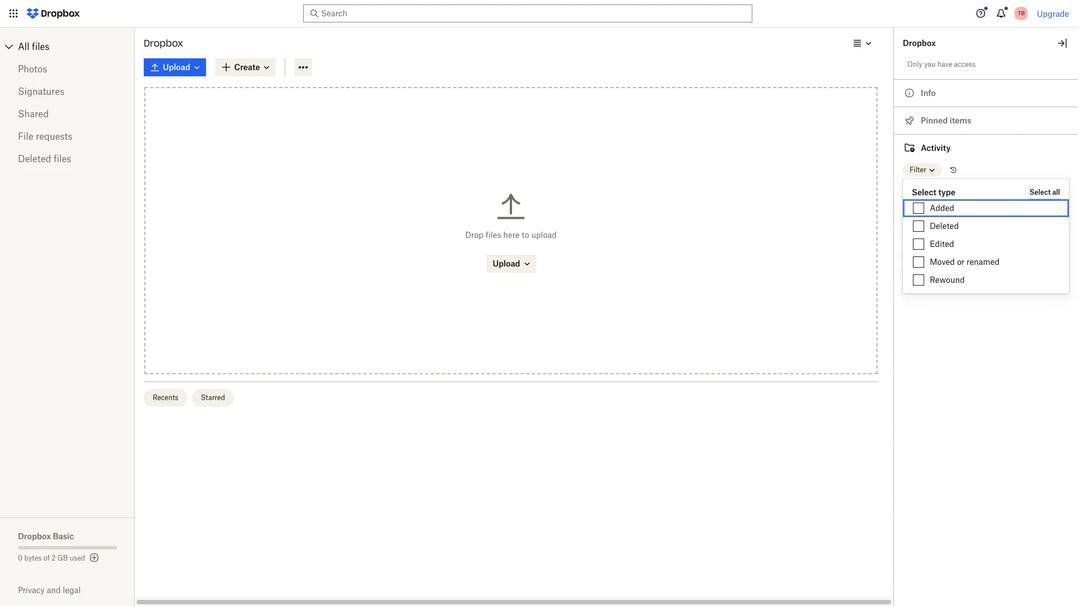 Task type: locate. For each thing, give the bounding box(es) containing it.
2 horizontal spatial dropbox
[[903, 38, 936, 48]]

get more space image
[[87, 551, 101, 565]]

1 select from the left
[[912, 188, 937, 197]]

added
[[930, 203, 954, 213]]

activity
[[921, 143, 951, 153]]

1 vertical spatial files
[[54, 153, 71, 165]]

moved
[[930, 257, 955, 267]]

global header element
[[0, 0, 1078, 28]]

deleted for deleted
[[930, 221, 959, 231]]

and
[[47, 586, 61, 595]]

0 vertical spatial files
[[32, 41, 50, 52]]

files for all
[[32, 41, 50, 52]]

0 horizontal spatial select
[[912, 188, 937, 197]]

files left here
[[486, 230, 501, 240]]

0 vertical spatial deleted
[[18, 153, 51, 165]]

requests
[[36, 131, 72, 142]]

files down the file requests link on the left top
[[54, 153, 71, 165]]

photos
[[18, 63, 47, 75]]

deleted files
[[18, 153, 71, 165]]

updates to this folder will show up here.
[[903, 187, 1031, 195]]

to
[[932, 187, 938, 195], [522, 230, 529, 240]]

renamed
[[967, 257, 1000, 267]]

or
[[957, 257, 965, 267]]

1 horizontal spatial select
[[1030, 188, 1051, 196]]

2 horizontal spatial files
[[486, 230, 501, 240]]

0 horizontal spatial files
[[32, 41, 50, 52]]

select inside button
[[1030, 188, 1051, 196]]

dropbox logo - go to the homepage image
[[22, 4, 84, 22]]

moved or renamed checkbox item
[[903, 253, 1069, 271]]

select all button
[[1030, 186, 1060, 199]]

files inside "link"
[[32, 41, 50, 52]]

moved or renamed
[[930, 257, 1000, 267]]

select left all
[[1030, 188, 1051, 196]]

tb button
[[1012, 4, 1030, 22]]

dropbox
[[144, 38, 183, 49], [903, 38, 936, 48], [18, 532, 51, 541]]

0 bytes of 2 gb used
[[18, 554, 85, 563]]

starred button
[[192, 389, 234, 407]]

1 horizontal spatial files
[[54, 153, 71, 165]]

deleted inside deleted files link
[[18, 153, 51, 165]]

all files link
[[18, 38, 135, 56]]

filter button
[[903, 163, 942, 177]]

deleted files link
[[18, 148, 117, 170]]

deleted inside deleted checkbox item
[[930, 221, 959, 231]]

1 vertical spatial deleted
[[930, 221, 959, 231]]

files right all
[[32, 41, 50, 52]]

drop
[[465, 230, 484, 240]]

starred
[[201, 394, 225, 402]]

1 horizontal spatial dropbox
[[144, 38, 183, 49]]

this
[[940, 187, 952, 195]]

0 horizontal spatial deleted
[[18, 153, 51, 165]]

show
[[987, 187, 1004, 195]]

activity button
[[894, 134, 1078, 162]]

to left this
[[932, 187, 938, 195]]

rewind this folder image
[[949, 166, 958, 175]]

0 vertical spatial to
[[932, 187, 938, 195]]

0 horizontal spatial to
[[522, 230, 529, 240]]

1 horizontal spatial to
[[932, 187, 938, 195]]

you
[[924, 60, 936, 69]]

files
[[32, 41, 50, 52], [54, 153, 71, 165], [486, 230, 501, 240]]

1 vertical spatial to
[[522, 230, 529, 240]]

2 vertical spatial files
[[486, 230, 501, 240]]

have
[[938, 60, 952, 69]]

gb
[[57, 554, 68, 563]]

dropbox basic
[[18, 532, 74, 541]]

deleted down 'added'
[[930, 221, 959, 231]]

access
[[954, 60, 976, 69]]

1 horizontal spatial deleted
[[930, 221, 959, 231]]

file requests
[[18, 131, 72, 142]]

type
[[938, 188, 956, 197]]

signatures
[[18, 86, 64, 97]]

to right here
[[522, 230, 529, 240]]

select
[[912, 188, 937, 197], [1030, 188, 1051, 196]]

Search in folder "Dropbox" text field
[[321, 7, 732, 20]]

deleted down file
[[18, 153, 51, 165]]

deleted
[[18, 153, 51, 165], [930, 221, 959, 231]]

privacy and legal
[[18, 586, 81, 595]]

select left this
[[912, 188, 937, 197]]

2 select from the left
[[1030, 188, 1051, 196]]

privacy and legal link
[[18, 586, 135, 595]]

only you have access
[[907, 60, 976, 69]]

upgrade
[[1037, 9, 1069, 18]]

up
[[1005, 187, 1014, 195]]

only
[[907, 60, 922, 69]]

drop files here to upload
[[465, 230, 557, 240]]



Task type: describe. For each thing, give the bounding box(es) containing it.
shared
[[18, 108, 49, 120]]

recents button
[[144, 389, 187, 407]]

rewound checkbox item
[[903, 271, 1069, 289]]

all
[[1052, 188, 1060, 196]]

photos link
[[18, 58, 117, 80]]

file
[[18, 131, 33, 142]]

all
[[18, 41, 29, 52]]

added checkbox item
[[903, 199, 1069, 217]]

file requests link
[[18, 125, 117, 148]]

upload
[[531, 230, 557, 240]]

select for select all
[[1030, 188, 1051, 196]]

folder
[[953, 187, 972, 195]]

0 horizontal spatial dropbox
[[18, 532, 51, 541]]

filter
[[910, 166, 926, 174]]

files for deleted
[[54, 153, 71, 165]]

upgrade link
[[1037, 9, 1069, 18]]

edited
[[930, 239, 954, 249]]

files for drop
[[486, 230, 501, 240]]

here.
[[1015, 187, 1031, 195]]

bytes
[[24, 554, 42, 563]]

tb
[[1018, 10, 1025, 17]]

used
[[70, 554, 85, 563]]

shared link
[[18, 103, 117, 125]]

rewound
[[930, 275, 965, 285]]

of
[[43, 554, 50, 563]]

select all
[[1030, 188, 1060, 196]]

deleted checkbox item
[[903, 217, 1069, 235]]

2
[[52, 554, 56, 563]]

signatures link
[[18, 80, 117, 103]]

recents
[[153, 394, 178, 402]]

select for select type
[[912, 188, 937, 197]]

here
[[503, 230, 520, 240]]

edited checkbox item
[[903, 235, 1069, 253]]

close details pane image
[[1056, 37, 1069, 50]]

privacy
[[18, 586, 45, 595]]

all files
[[18, 41, 50, 52]]

legal
[[63, 586, 81, 595]]

updates
[[903, 187, 930, 195]]

deleted for deleted files
[[18, 153, 51, 165]]

select type
[[912, 188, 956, 197]]

basic
[[53, 532, 74, 541]]

0
[[18, 554, 22, 563]]

will
[[974, 187, 985, 195]]



Task type: vqa. For each thing, say whether or not it's contained in the screenshot.
Select Type
yes



